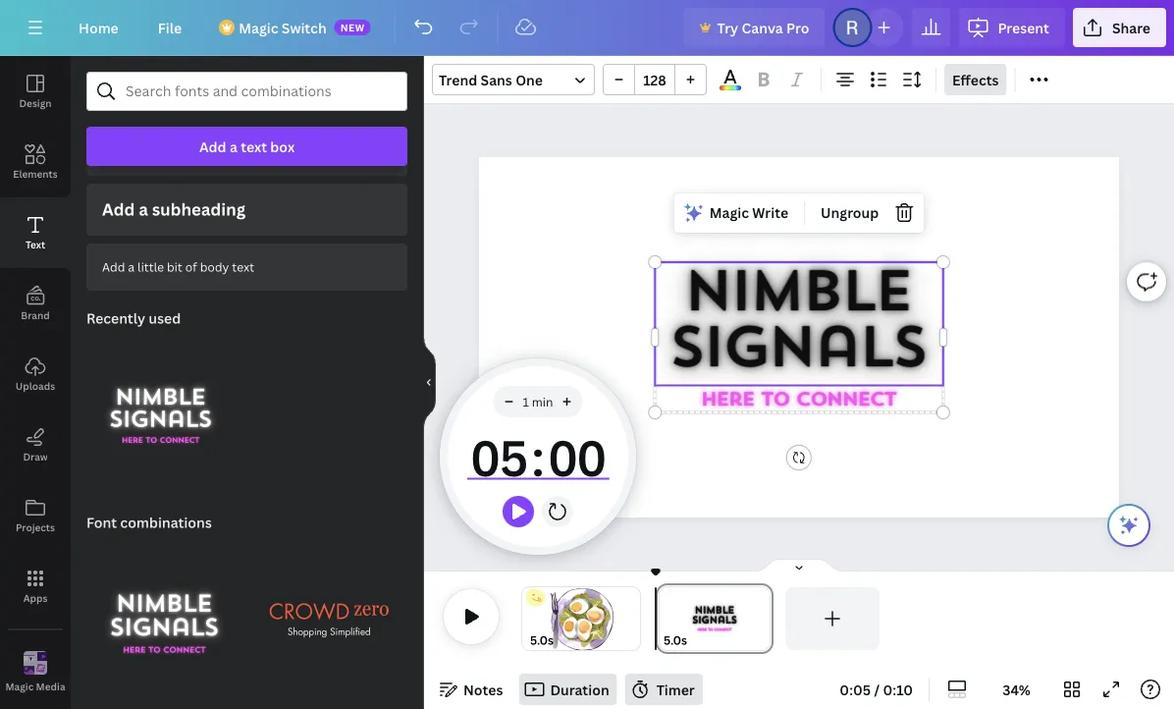 Task type: vqa. For each thing, say whether or not it's contained in the screenshot.
the --
no



Task type: describe. For each thing, give the bounding box(es) containing it.
34% button
[[985, 674, 1049, 705]]

Search fonts and combinations search field
[[126, 73, 368, 110]]

add for add a subheading
[[102, 198, 135, 221]]

magic for magic switch
[[239, 18, 278, 37]]

trend sans one
[[439, 70, 543, 89]]

connect
[[796, 392, 896, 411]]

trend sans one button
[[432, 64, 595, 95]]

try
[[718, 18, 739, 37]]

– – number field
[[641, 70, 669, 89]]

canva assistant image
[[1118, 514, 1141, 537]]

magic write
[[710, 204, 789, 223]]

hide pages image
[[752, 558, 847, 574]]

a for little
[[128, 259, 135, 275]]

magic for magic write
[[710, 204, 749, 223]]

a for text
[[230, 137, 238, 156]]

1
[[523, 393, 529, 410]]

of
[[185, 259, 197, 275]]

text button
[[0, 197, 71, 268]]

draw
[[23, 450, 48, 463]]

1 vertical spatial group
[[86, 530, 243, 699]]

text inside button
[[232, 259, 254, 275]]

elements button
[[0, 127, 71, 197]]

magic write button
[[678, 198, 797, 229]]

0:10
[[884, 680, 914, 699]]

nimble
[[684, 267, 911, 324]]

write
[[753, 204, 789, 223]]

try canva pro button
[[684, 8, 826, 47]]

color range image
[[720, 86, 741, 90]]

ungroup button
[[813, 198, 887, 229]]

new
[[341, 21, 365, 34]]

timer button
[[625, 674, 703, 705]]

present button
[[959, 8, 1066, 47]]

used
[[149, 309, 181, 327]]

add a text box
[[199, 137, 295, 156]]

add a subheading
[[102, 198, 246, 221]]

bit
[[167, 259, 183, 275]]

timer containing 05
[[467, 417, 609, 496]]

side panel tab list
[[0, 56, 71, 708]]

pro
[[787, 18, 810, 37]]

0:05 / 0:10
[[840, 680, 914, 699]]

1 min
[[523, 393, 553, 410]]

magic switch
[[239, 18, 327, 37]]

here to connect
[[701, 392, 896, 411]]

add for add a little bit of body text
[[102, 259, 125, 275]]

apps
[[23, 591, 48, 605]]

apps button
[[0, 551, 71, 622]]

try canva pro
[[718, 18, 810, 37]]

ungroup
[[821, 204, 879, 223]]

home
[[79, 18, 119, 37]]

share
[[1113, 18, 1151, 37]]

duration
[[550, 680, 610, 699]]

34%
[[1003, 680, 1031, 699]]

trimming, end edge slider for first trimming, start edge slider from left
[[627, 587, 640, 650]]

timer
[[657, 680, 695, 699]]

font combinations
[[86, 513, 212, 532]]

body
[[200, 259, 229, 275]]

sans
[[481, 70, 513, 89]]

uploads
[[16, 379, 55, 392]]

recently used
[[86, 309, 181, 327]]

file
[[158, 18, 182, 37]]

uploads button
[[0, 339, 71, 410]]

add a subheading button
[[86, 184, 408, 236]]

projects
[[16, 521, 55, 534]]

signals
[[669, 323, 926, 380]]

trimming, end edge slider for 2nd trimming, start edge slider from the left
[[756, 587, 774, 650]]

brand
[[21, 308, 50, 322]]

text inside 'button'
[[241, 137, 267, 156]]



Task type: locate. For each thing, give the bounding box(es) containing it.
nimble signals
[[669, 267, 926, 380]]

0 vertical spatial group
[[603, 64, 707, 95]]

group
[[603, 64, 707, 95], [86, 530, 243, 699]]

magic left switch
[[239, 18, 278, 37]]

0 horizontal spatial magic
[[5, 680, 34, 693]]

add inside add a subheading button
[[102, 198, 135, 221]]

05 button
[[467, 417, 532, 496]]

1 vertical spatial magic
[[710, 204, 749, 223]]

trimming, end edge slider
[[627, 587, 640, 650], [756, 587, 774, 650]]

1 horizontal spatial 5.0s
[[664, 632, 688, 648]]

share button
[[1073, 8, 1167, 47]]

0 vertical spatial text
[[241, 137, 267, 156]]

:
[[532, 423, 545, 490]]

home link
[[63, 8, 134, 47]]

add left little
[[102, 259, 125, 275]]

05
[[470, 423, 527, 490]]

1 horizontal spatial magic
[[239, 18, 278, 37]]

add a little bit of body text
[[102, 259, 254, 275]]

add inside add a text box 'button'
[[199, 137, 226, 156]]

file button
[[142, 8, 198, 47]]

subheading
[[152, 198, 246, 221]]

notes
[[464, 680, 503, 699]]

add for add a text box
[[199, 137, 226, 156]]

add a little bit of body text button
[[86, 243, 408, 291]]

1 trimming, start edge slider from the left
[[523, 587, 536, 650]]

add a text box button
[[86, 127, 408, 166]]

effects
[[953, 70, 999, 89]]

trend
[[439, 70, 478, 89]]

a for subheading
[[139, 198, 148, 221]]

1 vertical spatial add
[[102, 198, 135, 221]]

1 trimming, end edge slider from the left
[[627, 587, 640, 650]]

add up subheading
[[199, 137, 226, 156]]

trimming, start edge slider left page title 'text box'
[[656, 587, 674, 650]]

a
[[230, 137, 238, 156], [139, 198, 148, 221], [128, 259, 135, 275]]

to
[[761, 392, 790, 411]]

add left subheading
[[102, 198, 135, 221]]

00 button
[[545, 417, 609, 496]]

1 horizontal spatial a
[[139, 198, 148, 221]]

1 vertical spatial text
[[232, 259, 254, 275]]

Page title text field
[[696, 631, 704, 650]]

5.0s up duration button
[[530, 632, 554, 648]]

trimming, start edge slider
[[523, 587, 536, 650], [656, 587, 674, 650]]

magic inside side panel tab list
[[5, 680, 34, 693]]

2 vertical spatial a
[[128, 259, 135, 275]]

0 horizontal spatial 5.0s button
[[530, 631, 554, 650]]

0 horizontal spatial 5.0s
[[530, 632, 554, 648]]

trimming, end edge slider left page title 'text box'
[[627, 587, 640, 650]]

5.0s
[[530, 632, 554, 648], [664, 632, 688, 648]]

0 vertical spatial add
[[199, 137, 226, 156]]

media
[[36, 680, 65, 693]]

magic left media
[[5, 680, 34, 693]]

text right the body
[[232, 259, 254, 275]]

min
[[532, 393, 553, 410]]

effects button
[[945, 64, 1007, 95]]

05 : 00
[[470, 423, 605, 490]]

brand button
[[0, 268, 71, 339]]

magic
[[239, 18, 278, 37], [710, 204, 749, 223], [5, 680, 34, 693]]

0 horizontal spatial a
[[128, 259, 135, 275]]

0 horizontal spatial trimming, end edge slider
[[627, 587, 640, 650]]

text left box
[[241, 137, 267, 156]]

design
[[19, 96, 52, 110]]

main menu bar
[[0, 0, 1175, 56]]

magic media button
[[0, 637, 71, 708]]

timer
[[467, 417, 609, 496]]

little
[[138, 259, 164, 275]]

box
[[270, 137, 295, 156]]

2 5.0s from the left
[[664, 632, 688, 648]]

magic inside main menu bar
[[239, 18, 278, 37]]

a left subheading
[[139, 198, 148, 221]]

0 vertical spatial magic
[[239, 18, 278, 37]]

notes button
[[432, 674, 511, 705]]

one
[[516, 70, 543, 89]]

hide image
[[423, 335, 436, 430]]

combinations
[[120, 513, 212, 532]]

2 horizontal spatial a
[[230, 137, 238, 156]]

1 horizontal spatial group
[[603, 64, 707, 95]]

magic left write
[[710, 204, 749, 223]]

1 5.0s button from the left
[[530, 631, 554, 650]]

0:05
[[840, 680, 871, 699]]

2 trimming, start edge slider from the left
[[656, 587, 674, 650]]

5.0s button up duration button
[[530, 631, 554, 650]]

add inside add a little bit of body text button
[[102, 259, 125, 275]]

0 horizontal spatial trimming, start edge slider
[[523, 587, 536, 650]]

recently
[[86, 309, 145, 327]]

projects button
[[0, 480, 71, 551]]

00
[[548, 423, 605, 490]]

1 horizontal spatial 5.0s button
[[664, 631, 688, 650]]

2 5.0s button from the left
[[664, 631, 688, 650]]

2 horizontal spatial magic
[[710, 204, 749, 223]]

5.0s left page title 'text box'
[[664, 632, 688, 648]]

here
[[701, 392, 755, 411]]

design button
[[0, 56, 71, 127]]

5.0s button left page title 'text box'
[[664, 631, 688, 650]]

a left little
[[128, 259, 135, 275]]

switch
[[282, 18, 327, 37]]

magic for magic media
[[5, 680, 34, 693]]

1 horizontal spatial trimming, end edge slider
[[756, 587, 774, 650]]

draw button
[[0, 410, 71, 480]]

font
[[86, 513, 117, 532]]

duration button
[[519, 674, 617, 705]]

2 vertical spatial magic
[[5, 680, 34, 693]]

2 vertical spatial add
[[102, 259, 125, 275]]

elements
[[13, 167, 58, 180]]

magic media
[[5, 680, 65, 693]]

trimming, start edge slider up duration button
[[523, 587, 536, 650]]

present
[[998, 18, 1050, 37]]

/
[[875, 680, 880, 699]]

add
[[199, 137, 226, 156], [102, 198, 135, 221], [102, 259, 125, 275]]

1 horizontal spatial trimming, start edge slider
[[656, 587, 674, 650]]

0 horizontal spatial group
[[86, 530, 243, 699]]

trimming, end edge slider down hide pages image
[[756, 587, 774, 650]]

1 5.0s from the left
[[530, 632, 554, 648]]

1 vertical spatial a
[[139, 198, 148, 221]]

canva
[[742, 18, 784, 37]]

5.0s button
[[530, 631, 554, 650], [664, 631, 688, 650]]

text
[[25, 238, 45, 251]]

0 vertical spatial a
[[230, 137, 238, 156]]

a left box
[[230, 137, 238, 156]]

2 trimming, end edge slider from the left
[[756, 587, 774, 650]]

a inside 'button'
[[230, 137, 238, 156]]

text
[[241, 137, 267, 156], [232, 259, 254, 275]]



